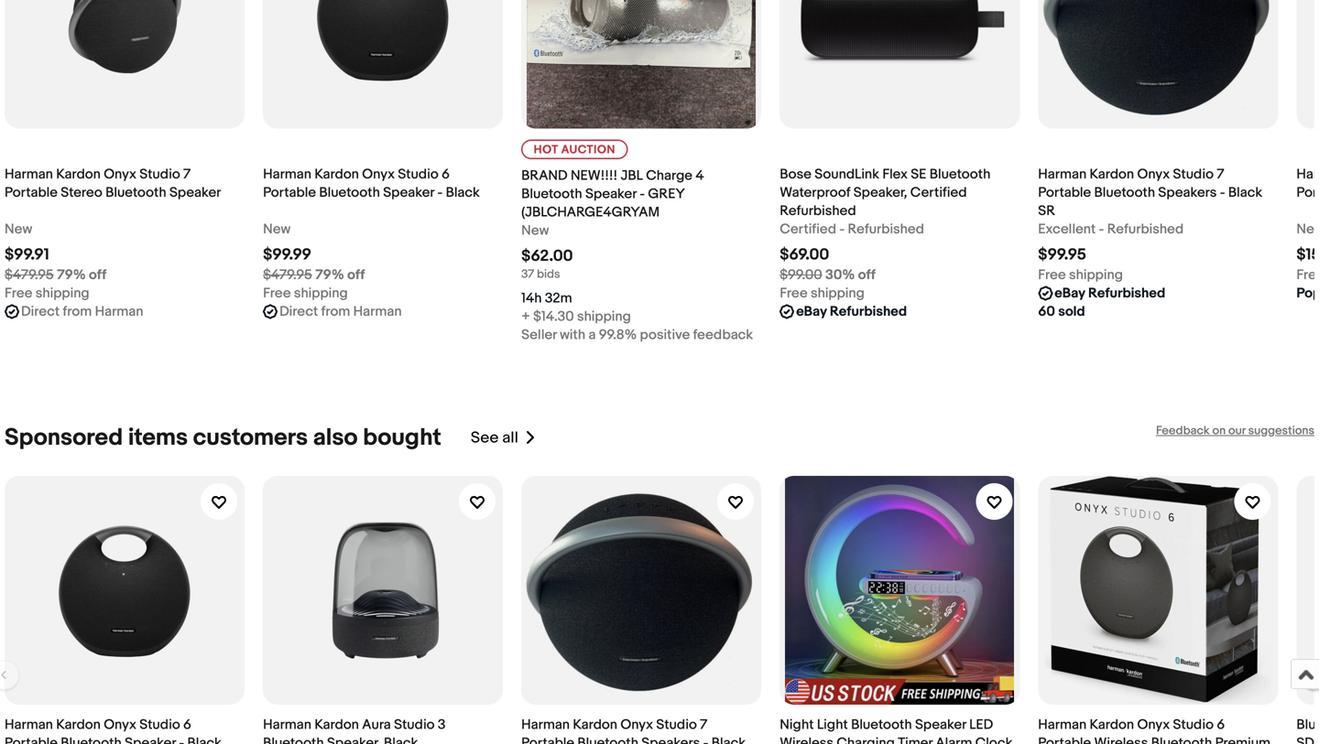 Task type: locate. For each thing, give the bounding box(es) containing it.
- inside harman kardon onyx studio 7 portable bluetooth speakers - blac
[[703, 736, 708, 745]]

harman kardon onyx studio 7 portable bluetooth speakers - black sr excellent - refurbished $99.95 free shipping
[[1038, 166, 1262, 284]]

harman kardon onyx studio 7 portable stereo bluetooth speaker
[[5, 166, 221, 201]]

refurbished
[[780, 203, 856, 219], [848, 221, 924, 238], [1107, 221, 1184, 238], [1088, 285, 1165, 302], [830, 304, 907, 320]]

kardon
[[56, 166, 101, 183], [314, 166, 359, 183], [1090, 166, 1134, 183], [56, 717, 101, 734], [314, 717, 359, 734], [573, 717, 617, 734], [1090, 717, 1134, 734]]

1 horizontal spatial new text field
[[521, 222, 549, 240]]

1 direct from the left
[[21, 304, 60, 320]]

- inside harman kardon onyx studio 6 portable bluetooth speaker - black "link"
[[179, 736, 184, 745]]

1 previous price $479.95 79% off text field from the left
[[5, 266, 106, 284]]

refurbished inside harman kardon onyx studio 7 portable bluetooth speakers - black sr excellent - refurbished $99.95 free shipping
[[1107, 221, 1184, 238]]

0 horizontal spatial harman kardon onyx studio 6 portable bluetooth speaker - black
[[5, 717, 221, 745]]

black
[[446, 185, 480, 201], [1228, 185, 1262, 201], [187, 736, 221, 745], [384, 736, 418, 745]]

free down "$99.91"
[[5, 285, 32, 302]]

$479.95
[[5, 267, 54, 284], [263, 267, 312, 284]]

bluetooth inside "link"
[[61, 736, 122, 745]]

1 horizontal spatial speaker,
[[853, 185, 907, 201]]

speaker,
[[853, 185, 907, 201], [327, 736, 381, 745]]

$99.00
[[780, 267, 822, 284]]

$99.91
[[5, 246, 49, 265]]

1 horizontal spatial direct from harman
[[279, 304, 402, 320]]

ebay
[[1055, 285, 1085, 302], [796, 304, 827, 320]]

0 horizontal spatial $479.95
[[5, 267, 54, 284]]

off inside new $99.91 $479.95 79% off free shipping
[[89, 267, 106, 284]]

7 inside harman kardon onyx studio 7 portable bluetooth speakers - blac
[[700, 717, 708, 734]]

shipping up a
[[577, 309, 631, 325]]

direct for $99.99
[[279, 304, 318, 320]]

ebay refurbished text field down "30%"
[[796, 303, 907, 321]]

$69.00 text field
[[780, 246, 829, 265]]

new for $99.91
[[5, 221, 32, 238]]

harman kardon onyx studio 7 portable bluetooth speakers - blac
[[521, 717, 746, 745]]

free shipping text field down "30%"
[[780, 284, 865, 303]]

see all link
[[471, 424, 537, 453]]

2 horizontal spatial 7
[[1217, 166, 1224, 183]]

wireless
[[780, 736, 834, 745], [1094, 736, 1148, 745]]

new up $15 text field
[[1297, 221, 1319, 238]]

soundlink
[[815, 166, 879, 183]]

speakers
[[1158, 185, 1217, 201], [641, 736, 700, 745]]

direct from harman
[[21, 304, 143, 320], [279, 304, 402, 320]]

refurbished down flex
[[848, 221, 924, 238]]

free shipping text field down $99.99 text field
[[263, 284, 348, 303]]

Direct from Harman text field
[[21, 303, 143, 321], [279, 303, 402, 321]]

0 vertical spatial harman kardon onyx studio 6 portable bluetooth speaker - black
[[263, 166, 480, 201]]

bluetooth inside harman kardon onyx studio 6 portable wireless bluetooth premiu
[[1151, 736, 1212, 745]]

harman inside "link"
[[5, 717, 53, 734]]

0 horizontal spatial off
[[89, 267, 106, 284]]

off
[[89, 267, 106, 284], [347, 267, 365, 284], [858, 267, 876, 284]]

bluetooth inside harman kardon onyx studio 7 portable bluetooth speakers - black sr excellent - refurbished $99.95 free shipping
[[1094, 185, 1155, 201]]

$479.95 inside new $99.99 $479.95 79% off free shipping
[[263, 267, 312, 284]]

0 vertical spatial ebay refurbished
[[1055, 285, 1165, 302]]

6 inside harman kardon onyx studio 6 portable wireless bluetooth premiu
[[1217, 717, 1225, 734]]

a
[[589, 327, 596, 344]]

0 horizontal spatial speakers
[[641, 736, 700, 745]]

direct from harman down new $99.91 $479.95 79% off free shipping
[[21, 304, 143, 320]]

7 inside harman kardon onyx studio 7 portable stereo bluetooth speaker
[[183, 166, 191, 183]]

60 sold text field
[[1038, 303, 1085, 321]]

harman inside harman kardon onyx studio 7 portable stereo bluetooth speaker
[[5, 166, 53, 183]]

new text field up $62.00 text field
[[521, 222, 549, 240]]

1 $479.95 from the left
[[5, 267, 54, 284]]

new text field up $15 text field
[[1297, 220, 1319, 239]]

0 horizontal spatial 6
[[183, 717, 191, 734]]

onyx
[[104, 166, 136, 183], [362, 166, 395, 183], [1137, 166, 1170, 183], [104, 717, 136, 734], [620, 717, 653, 734], [1137, 717, 1170, 734]]

free down $99.99 text field
[[263, 285, 291, 302]]

0 vertical spatial speaker,
[[853, 185, 907, 201]]

2 horizontal spatial 6
[[1217, 717, 1225, 734]]

charging
[[837, 736, 895, 745]]

shipping down $99.99 text field
[[294, 285, 348, 302]]

- inside bose soundlink flex se bluetooth waterproof speaker, certified refurbished certified - refurbished $69.00 $99.00 30% off free shipping
[[839, 221, 845, 238]]

1 horizontal spatial 79%
[[315, 267, 344, 284]]

jbl
[[621, 168, 643, 184]]

6 for harman kardon onyx studio 6 portable wireless bluetooth premiu link
[[1217, 717, 1225, 734]]

free down $99.95
[[1038, 267, 1066, 284]]

2 previous price $479.95 79% off text field from the left
[[263, 266, 365, 284]]

1 vertical spatial ebay
[[796, 304, 827, 320]]

bluetooth inside bose soundlink flex se bluetooth waterproof speaker, certified refurbished certified - refurbished $69.00 $99.00 30% off free shipping
[[930, 166, 991, 183]]

2 from from the left
[[321, 304, 350, 320]]

flex
[[882, 166, 908, 183]]

shipping down $99.95
[[1069, 267, 1123, 284]]

0 horizontal spatial 79%
[[57, 267, 86, 284]]

ebay refurbished down "30%"
[[796, 304, 907, 320]]

ebay refurbished
[[1055, 285, 1165, 302], [796, 304, 907, 320]]

direct from harman text field for $99.99
[[279, 303, 402, 321]]

79% for $99.91
[[57, 267, 86, 284]]

2 off from the left
[[347, 267, 365, 284]]

new text field for $99.99
[[263, 220, 291, 239]]

portable inside harman kardon onyx studio 7 portable bluetooth speakers - blac
[[521, 736, 574, 745]]

harman kardon onyx studio 6 portable bluetooth speaker - black
[[263, 166, 480, 201], [5, 717, 221, 745]]

1 horizontal spatial wireless
[[1094, 736, 1148, 745]]

free inside harman kardon onyx studio 7 portable bluetooth speakers - black sr excellent - refurbished $99.95 free shipping
[[1038, 267, 1066, 284]]

2 wireless from the left
[[1094, 736, 1148, 745]]

kardon inside harman kardon onyx studio 7 portable bluetooth speakers - blac
[[573, 717, 617, 734]]

shipping inside brand new!!!! jbl charge 4 bluetooth speaker - grey (jblcharge4gryam new $62.00 37 bids 14h 32m + $14.30 shipping seller with a 99.8% positive feedback
[[577, 309, 631, 325]]

speaker, down aura
[[327, 736, 381, 745]]

new inside new $99.91 $479.95 79% off free shipping
[[5, 221, 32, 238]]

New text field
[[263, 220, 291, 239], [1297, 220, 1319, 239], [521, 222, 549, 240]]

sr
[[1038, 203, 1055, 219]]

harman inside harman kardon aura studio 3 bluetooth speaker, black
[[263, 717, 311, 734]]

$479.95 down "$99.91"
[[5, 267, 54, 284]]

$15 text field
[[1297, 246, 1319, 265]]

our
[[1228, 424, 1246, 438]]

speakers inside harman kardon onyx studio 7 portable bluetooth speakers - black sr excellent - refurbished $99.95 free shipping
[[1158, 185, 1217, 201]]

bluetooth inside harman kardon aura studio 3 bluetooth speaker, black
[[263, 736, 324, 745]]

0 horizontal spatial ebay refurbished
[[796, 304, 907, 320]]

0 vertical spatial ebay
[[1055, 285, 1085, 302]]

direct
[[21, 304, 60, 320], [279, 304, 318, 320]]

speaker
[[169, 185, 221, 201], [383, 185, 434, 201], [585, 186, 637, 202], [915, 717, 966, 734], [125, 736, 176, 745]]

bluetooth inside harman kardon onyx studio 7 portable bluetooth speakers - blac
[[577, 736, 638, 745]]

speakers inside harman kardon onyx studio 7 portable bluetooth speakers - blac
[[641, 736, 700, 745]]

direct from harman text field down new $99.99 $479.95 79% off free shipping
[[279, 303, 402, 321]]

ebay for the leftmost the ebay refurbished text field
[[796, 304, 827, 320]]

1 off from the left
[[89, 267, 106, 284]]

3
[[438, 717, 446, 734]]

previous price $99.00 30% off text field
[[780, 266, 876, 284]]

free shipping text field down $99.91 text box
[[5, 284, 89, 303]]

0 horizontal spatial 7
[[183, 166, 191, 183]]

$14.30
[[533, 309, 574, 325]]

0 horizontal spatial previous price $479.95 79% off text field
[[5, 266, 106, 284]]

Seller with a 99.8% positive feedback text field
[[521, 326, 753, 344]]

2 $479.95 from the left
[[263, 267, 312, 284]]

1 horizontal spatial 7
[[700, 717, 708, 734]]

bose
[[780, 166, 812, 183]]

new text field up $99.99 text field
[[263, 220, 291, 239]]

$99.95
[[1038, 246, 1086, 265]]

new!!!!
[[571, 168, 617, 184]]

79%
[[57, 267, 86, 284], [315, 267, 344, 284]]

onyx inside harman kardon onyx studio 7 portable stereo bluetooth speaker
[[104, 166, 136, 183]]

harman inside harman kardon onyx studio 7 portable bluetooth speakers - blac
[[521, 717, 570, 734]]

0 horizontal spatial direct
[[21, 304, 60, 320]]

previous price $479.95 79% off text field down $99.91 text box
[[5, 266, 106, 284]]

items
[[128, 424, 188, 453]]

79% inside new $99.91 $479.95 79% off free shipping
[[57, 267, 86, 284]]

$479.95 down $99.99 text field
[[263, 267, 312, 284]]

99.8%
[[599, 327, 637, 344]]

1 vertical spatial certified
[[780, 221, 836, 238]]

0 horizontal spatial direct from harman text field
[[21, 303, 143, 321]]

led
[[969, 717, 993, 734]]

new up $99.99 text field
[[263, 221, 291, 238]]

eBay Refurbished text field
[[1055, 284, 1165, 303], [796, 303, 907, 321]]

7
[[183, 166, 191, 183], [1217, 166, 1224, 183], [700, 717, 708, 734]]

1 vertical spatial ebay refurbished
[[796, 304, 907, 320]]

1 vertical spatial harman kardon onyx studio 6 portable bluetooth speaker - black
[[5, 717, 221, 745]]

new for $15
[[1297, 221, 1319, 238]]

1 vertical spatial speakers
[[641, 736, 700, 745]]

alarm
[[936, 736, 972, 745]]

1 horizontal spatial harman kardon onyx studio 6 portable bluetooth speaker - black
[[263, 166, 480, 201]]

$479.95 inside new $99.91 $479.95 79% off free shipping
[[5, 267, 54, 284]]

speaker inside brand new!!!! jbl charge 4 bluetooth speaker - grey (jblcharge4gryam new $62.00 37 bids 14h 32m + $14.30 shipping seller with a 99.8% positive feedback
[[585, 186, 637, 202]]

79% inside new $99.99 $479.95 79% off free shipping
[[315, 267, 344, 284]]

3 off from the left
[[858, 267, 876, 284]]

7 inside harman kardon onyx studio 7 portable bluetooth speakers - black sr excellent - refurbished $99.95 free shipping
[[1217, 166, 1224, 183]]

7 for harman kardon onyx studio 7 portable bluetooth speakers - black sr excellent - refurbished $99.95 free shipping
[[1217, 166, 1224, 183]]

direct from harman text field down new $99.91 $479.95 79% off free shipping
[[21, 303, 143, 321]]

2 direct from harman from the left
[[279, 304, 402, 320]]

new $15 free pop
[[1297, 221, 1319, 302]]

0 horizontal spatial certified
[[780, 221, 836, 238]]

2 horizontal spatial off
[[858, 267, 876, 284]]

1 horizontal spatial ebay
[[1055, 285, 1085, 302]]

portable inside harman kardon onyx studio 7 portable stereo bluetooth speaker
[[5, 185, 58, 201]]

studio inside harman kardon onyx studio 7 portable stereo bluetooth speaker
[[139, 166, 180, 183]]

waterproof
[[780, 185, 850, 201]]

harman
[[5, 166, 53, 183], [263, 166, 311, 183], [1038, 166, 1087, 183], [95, 304, 143, 320], [353, 304, 402, 320], [5, 717, 53, 734], [263, 717, 311, 734], [521, 717, 570, 734], [1038, 717, 1087, 734]]

studio inside harman kardon onyx studio 6 portable wireless bluetooth premiu
[[1173, 717, 1214, 734]]

0 horizontal spatial ebay
[[796, 304, 827, 320]]

$99.99 text field
[[263, 246, 311, 265]]

2 horizontal spatial new text field
[[1297, 220, 1319, 239]]

free down "$99.00"
[[780, 285, 808, 302]]

0 horizontal spatial new text field
[[263, 220, 291, 239]]

bluetooth inside brand new!!!! jbl charge 4 bluetooth speaker - grey (jblcharge4gryam new $62.00 37 bids 14h 32m + $14.30 shipping seller with a 99.8% positive feedback
[[521, 186, 582, 202]]

1 horizontal spatial ebay refurbished
[[1055, 285, 1165, 302]]

direct from harman for $99.99
[[279, 304, 402, 320]]

32m
[[545, 290, 572, 307]]

1 wireless from the left
[[780, 736, 834, 745]]

free inside new $99.99 $479.95 79% off free shipping
[[263, 285, 291, 302]]

shipping down $99.91 text box
[[36, 285, 89, 302]]

1 horizontal spatial $479.95
[[263, 267, 312, 284]]

bose soundlink flex se bluetooth waterproof speaker, certified refurbished certified - refurbished $69.00 $99.00 30% off free shipping
[[780, 166, 991, 302]]

speaker, inside bose soundlink flex se bluetooth waterproof speaker, certified refurbished certified - refurbished $69.00 $99.00 30% off free shipping
[[853, 185, 907, 201]]

1 horizontal spatial off
[[347, 267, 365, 284]]

1 horizontal spatial ebay refurbished text field
[[1055, 284, 1165, 303]]

new up $62.00 text field
[[521, 223, 549, 239]]

1 from from the left
[[63, 304, 92, 320]]

2 79% from the left
[[315, 267, 344, 284]]

previous price $479.95 79% off text field
[[5, 266, 106, 284], [263, 266, 365, 284]]

direct from harman down new $99.99 $479.95 79% off free shipping
[[279, 304, 402, 320]]

1 79% from the left
[[57, 267, 86, 284]]

0 vertical spatial certified
[[910, 185, 967, 201]]

refurbished right excellent
[[1107, 221, 1184, 238]]

speaker, for harman kardon aura studio 3 bluetooth speaker, black
[[327, 736, 381, 745]]

Certified - Refurbished text field
[[780, 220, 924, 239]]

1 vertical spatial speaker,
[[327, 736, 381, 745]]

new inside new $99.99 $479.95 79% off free shipping
[[263, 221, 291, 238]]

studio
[[139, 166, 180, 183], [398, 166, 439, 183], [1173, 166, 1214, 183], [139, 717, 180, 734], [394, 717, 435, 734], [656, 717, 697, 734], [1173, 717, 1214, 734]]

0 vertical spatial speakers
[[1158, 185, 1217, 201]]

$62.00
[[521, 247, 573, 266]]

1 horizontal spatial direct
[[279, 304, 318, 320]]

direct down new $99.91 $479.95 79% off free shipping
[[21, 304, 60, 320]]

from down new $99.99 $479.95 79% off free shipping
[[321, 304, 350, 320]]

6 for harman kardon onyx studio 6 portable bluetooth speaker - black "link"
[[183, 717, 191, 734]]

30%
[[825, 267, 855, 284]]

Pop text field
[[1297, 284, 1319, 303]]

shipping down "30%"
[[811, 285, 865, 302]]

speakers for harman kardon onyx studio 7 portable bluetooth speakers - black sr excellent - refurbished $99.95 free shipping
[[1158, 185, 1217, 201]]

0 horizontal spatial ebay refurbished text field
[[796, 303, 907, 321]]

harman kardon onyx studio 7 portable bluetooth speakers - blac link
[[521, 476, 761, 745]]

1 direct from harman from the left
[[21, 304, 143, 320]]

1 horizontal spatial previous price $479.95 79% off text field
[[263, 266, 365, 284]]

speaker inside "link"
[[125, 736, 176, 745]]

certified up the $69.00
[[780, 221, 836, 238]]

previous price $479.95 79% off text field for $99.91
[[5, 266, 106, 284]]

off inside new $99.99 $479.95 79% off free shipping
[[347, 267, 365, 284]]

1 horizontal spatial direct from harman text field
[[279, 303, 402, 321]]

0 horizontal spatial speaker,
[[327, 736, 381, 745]]

certified
[[910, 185, 967, 201], [780, 221, 836, 238]]

+ $14.30 shipping text field
[[521, 308, 631, 326]]

new $99.91 $479.95 79% off free shipping
[[5, 221, 106, 302]]

certified down the se on the right
[[910, 185, 967, 201]]

Excellent - Refurbished text field
[[1038, 220, 1184, 239]]

speaker, inside harman kardon aura studio 3 bluetooth speaker, black
[[327, 736, 381, 745]]

free shipping text field for $99.91
[[5, 284, 89, 303]]

-
[[437, 185, 443, 201], [1220, 185, 1225, 201], [640, 186, 645, 202], [839, 221, 845, 238], [1099, 221, 1104, 238], [179, 736, 184, 745], [703, 736, 708, 745]]

+
[[521, 309, 530, 325]]

speaker, for bose soundlink flex se bluetooth waterproof speaker, certified refurbished certified - refurbished $69.00 $99.00 30% off free shipping
[[853, 185, 907, 201]]

off for $99.99
[[347, 267, 365, 284]]

free shipping text field down $99.95
[[1038, 266, 1123, 284]]

6 inside "link"
[[183, 717, 191, 734]]

kardon inside harman kardon aura studio 3 bluetooth speaker, black
[[314, 717, 359, 734]]

excellent
[[1038, 221, 1096, 238]]

from down new $99.91 $479.95 79% off free shipping
[[63, 304, 92, 320]]

new up $99.91 text box
[[5, 221, 32, 238]]

1 direct from harman text field from the left
[[21, 303, 143, 321]]

Free shipping text field
[[1038, 266, 1123, 284], [5, 284, 89, 303], [263, 284, 348, 303], [780, 284, 865, 303]]

feedback
[[1156, 424, 1210, 438]]

bluetooth
[[930, 166, 991, 183], [105, 185, 166, 201], [319, 185, 380, 201], [1094, 185, 1155, 201], [521, 186, 582, 202], [851, 717, 912, 734], [61, 736, 122, 745], [263, 736, 324, 745], [577, 736, 638, 745], [1151, 736, 1212, 745]]

1 horizontal spatial speakers
[[1158, 185, 1217, 201]]

ebay refurbished up "sold"
[[1055, 285, 1165, 302]]

speaker, down flex
[[853, 185, 907, 201]]

0 horizontal spatial direct from harman
[[21, 304, 143, 320]]

$99.91 text field
[[5, 246, 49, 265]]

free
[[1038, 267, 1066, 284], [1297, 267, 1319, 284], [5, 285, 32, 302], [263, 285, 291, 302], [780, 285, 808, 302]]

harman kardon aura studio 3 bluetooth speaker, black link
[[263, 476, 503, 745]]

studio inside "link"
[[139, 717, 180, 734]]

1 horizontal spatial certified
[[910, 185, 967, 201]]

2 direct from the left
[[279, 304, 318, 320]]

speakers for harman kardon onyx studio 7 portable bluetooth speakers - blac
[[641, 736, 700, 745]]

2 direct from harman text field from the left
[[279, 303, 402, 321]]

4
[[696, 168, 704, 184]]

0 horizontal spatial wireless
[[780, 736, 834, 745]]

se
[[911, 166, 927, 183]]

7 for harman kardon onyx studio 7 portable stereo bluetooth speaker
[[183, 166, 191, 183]]

stereo
[[61, 185, 102, 201]]

direct down new $99.99 $479.95 79% off free shipping
[[279, 304, 318, 320]]

ebay down "$99.00"
[[796, 304, 827, 320]]

1 horizontal spatial 6
[[442, 166, 450, 183]]

0 horizontal spatial from
[[63, 304, 92, 320]]

previous price $479.95 79% off text field down $99.99 text field
[[263, 266, 365, 284]]

1 horizontal spatial from
[[321, 304, 350, 320]]

shipping
[[1069, 267, 1123, 284], [36, 285, 89, 302], [294, 285, 348, 302], [811, 285, 865, 302], [577, 309, 631, 325]]

ebay refurbished text field up "sold"
[[1055, 284, 1165, 303]]

new
[[5, 221, 32, 238], [263, 221, 291, 238], [1297, 221, 1319, 238], [521, 223, 549, 239]]

sponsored items customers also bought
[[5, 424, 441, 453]]

ebay up "sold"
[[1055, 285, 1085, 302]]

from
[[63, 304, 92, 320], [321, 304, 350, 320]]



Task type: describe. For each thing, give the bounding box(es) containing it.
$479.95 for $99.99
[[263, 267, 312, 284]]

free inside new $99.91 $479.95 79% off free shipping
[[5, 285, 32, 302]]

$62.00 text field
[[521, 247, 573, 266]]

7 for harman kardon onyx studio 7 portable bluetooth speakers - blac
[[700, 717, 708, 734]]

on
[[1212, 424, 1226, 438]]

kardon inside "link"
[[56, 717, 101, 734]]

direct for $99.91
[[21, 304, 60, 320]]

wireless inside harman kardon onyx studio 6 portable wireless bluetooth premiu
[[1094, 736, 1148, 745]]

kardon inside harman kardon onyx studio 6 portable wireless bluetooth premiu
[[1090, 717, 1134, 734]]

wireless inside night light bluetooth speaker led wireless charging timer alarm cloc
[[780, 736, 834, 745]]

hot
[[534, 143, 558, 157]]

speaker inside harman kardon onyx studio 7 portable stereo bluetooth speaker
[[169, 185, 221, 201]]

with
[[560, 327, 585, 344]]

brand
[[521, 168, 568, 184]]

harman kardon onyx studio 6 portable wireless bluetooth premiu link
[[1038, 476, 1278, 745]]

harman kardon onyx studio 6 portable wireless bluetooth premiu
[[1038, 717, 1271, 745]]

direct from harman text field for $99.91
[[21, 303, 143, 321]]

bluetooth inside harman kardon onyx studio 7 portable stereo bluetooth speaker
[[105, 185, 166, 201]]

feedback on our suggestions link
[[1156, 424, 1315, 438]]

speaker inside night light bluetooth speaker led wireless charging timer alarm cloc
[[915, 717, 966, 734]]

14h 32m text field
[[521, 289, 572, 308]]

night
[[780, 717, 814, 734]]

new text field for $15
[[1297, 220, 1319, 239]]

sold
[[1058, 304, 1085, 320]]

bluetooth inside night light bluetooth speaker led wireless charging timer alarm cloc
[[851, 717, 912, 734]]

from for $99.99
[[321, 304, 350, 320]]

$479.95 for $99.91
[[5, 267, 54, 284]]

harman kardon aura studio 3 bluetooth speaker, black
[[263, 717, 446, 745]]

refurbished down "30%"
[[830, 304, 907, 320]]

see all
[[471, 429, 518, 448]]

New text field
[[5, 220, 32, 239]]

refurbished down waterproof at the top right
[[780, 203, 856, 219]]

night light bluetooth speaker led wireless charging timer alarm cloc link
[[780, 476, 1020, 745]]

harman inside harman kardon onyx studio 7 portable bluetooth speakers - black sr excellent - refurbished $99.95 free shipping
[[1038, 166, 1087, 183]]

See all text field
[[471, 429, 518, 448]]

all
[[502, 429, 518, 448]]

see
[[471, 429, 499, 448]]

studio inside harman kardon onyx studio 7 portable bluetooth speakers - black sr excellent - refurbished $99.95 free shipping
[[1173, 166, 1214, 183]]

free shipping text field for $99.99
[[263, 284, 348, 303]]

onyx inside harman kardon onyx studio 7 portable bluetooth speakers - black sr excellent - refurbished $99.95 free shipping
[[1137, 166, 1170, 183]]

$15
[[1297, 246, 1319, 265]]

37 bids text field
[[521, 268, 560, 282]]

shipping inside bose soundlink flex se bluetooth waterproof speaker, certified refurbished certified - refurbished $69.00 $99.00 30% off free shipping
[[811, 285, 865, 302]]

shipping inside new $99.91 $479.95 79% off free shipping
[[36, 285, 89, 302]]

harman inside harman kardon onyx studio 6 portable wireless bluetooth premiu
[[1038, 717, 1087, 734]]

off inside bose soundlink flex se bluetooth waterproof speaker, certified refurbished certified - refurbished $69.00 $99.00 30% off free shipping
[[858, 267, 876, 284]]

hot auction
[[534, 143, 616, 157]]

blue link
[[1297, 476, 1319, 745]]

aura
[[362, 717, 391, 734]]

previous price $479.95 79% off text field for $99.99
[[263, 266, 365, 284]]

harm
[[1297, 166, 1319, 201]]

ebay for right the ebay refurbished text field
[[1055, 285, 1085, 302]]

portable inside "link"
[[5, 736, 58, 745]]

sponsored
[[5, 424, 123, 453]]

portable inside harman kardon onyx studio 7 portable bluetooth speakers - black sr excellent - refurbished $99.95 free shipping
[[1038, 185, 1091, 201]]

off for $99.91
[[89, 267, 106, 284]]

$99.99
[[263, 246, 311, 265]]

Free text field
[[1297, 266, 1319, 284]]

new text field for $62.00
[[521, 222, 549, 240]]

brand new!!!! jbl charge 4 bluetooth speaker - grey (jblcharge4gryam new $62.00 37 bids 14h 32m + $14.30 shipping seller with a 99.8% positive feedback
[[521, 168, 753, 344]]

ebay refurbished for the leftmost the ebay refurbished text field
[[796, 304, 907, 320]]

refurbished down excellent - refurbished text box
[[1088, 285, 1165, 302]]

positive
[[640, 327, 690, 344]]

kardon inside harman kardon onyx studio 7 portable bluetooth speakers - black sr excellent - refurbished $99.95 free shipping
[[1090, 166, 1134, 183]]

light
[[817, 717, 848, 734]]

onyx inside harman kardon onyx studio 6 portable wireless bluetooth premiu
[[1137, 717, 1170, 734]]

(jblcharge4gryam
[[521, 204, 660, 221]]

night light bluetooth speaker led wireless charging timer alarm cloc
[[780, 717, 1013, 745]]

bids
[[537, 268, 560, 282]]

free up pop text field
[[1297, 267, 1319, 284]]

60 sold
[[1038, 304, 1085, 320]]

charge
[[646, 168, 692, 184]]

free inside bose soundlink flex se bluetooth waterproof speaker, certified refurbished certified - refurbished $69.00 $99.00 30% off free shipping
[[780, 285, 808, 302]]

14h
[[521, 290, 542, 307]]

free shipping text field for $69.00
[[780, 284, 865, 303]]

60
[[1038, 304, 1055, 320]]

black inside harman kardon onyx studio 7 portable bluetooth speakers - black sr excellent - refurbished $99.95 free shipping
[[1228, 185, 1262, 201]]

studio inside harman kardon aura studio 3 bluetooth speaker, black
[[394, 717, 435, 734]]

shipping inside new $99.99 $479.95 79% off free shipping
[[294, 285, 348, 302]]

79% for $99.99
[[315, 267, 344, 284]]

black inside harman kardon aura studio 3 bluetooth speaker, black
[[384, 736, 418, 745]]

direct from harman for $99.91
[[21, 304, 143, 320]]

shipping inside harman kardon onyx studio 7 portable bluetooth speakers - black sr excellent - refurbished $99.95 free shipping
[[1069, 267, 1123, 284]]

studio inside harman kardon onyx studio 7 portable bluetooth speakers - blac
[[656, 717, 697, 734]]

seller
[[521, 327, 557, 344]]

harman kardon onyx studio 6 portable bluetooth speaker - black inside harman kardon onyx studio 6 portable bluetooth speaker - black "link"
[[5, 717, 221, 745]]

portable inside harman kardon onyx studio 6 portable wireless bluetooth premiu
[[1038, 736, 1091, 745]]

harman kardon onyx studio 6 portable bluetooth speaker - black link
[[5, 476, 245, 745]]

new for $99.99
[[263, 221, 291, 238]]

black inside "link"
[[187, 736, 221, 745]]

new $99.99 $479.95 79% off free shipping
[[263, 221, 365, 302]]

$69.00
[[780, 246, 829, 265]]

- inside brand new!!!! jbl charge 4 bluetooth speaker - grey (jblcharge4gryam new $62.00 37 bids 14h 32m + $14.30 shipping seller with a 99.8% positive feedback
[[640, 186, 645, 202]]

onyx inside harman kardon onyx studio 6 portable bluetooth speaker - black "link"
[[104, 717, 136, 734]]

$99.95 text field
[[1038, 246, 1086, 265]]

37
[[521, 268, 534, 282]]

from for $99.91
[[63, 304, 92, 320]]

also
[[313, 424, 358, 453]]

auction
[[561, 143, 616, 157]]

new inside brand new!!!! jbl charge 4 bluetooth speaker - grey (jblcharge4gryam new $62.00 37 bids 14h 32m + $14.30 shipping seller with a 99.8% positive feedback
[[521, 223, 549, 239]]

blue
[[1297, 717, 1319, 745]]

grey
[[648, 186, 685, 202]]

timer
[[898, 736, 933, 745]]

bought
[[363, 424, 441, 453]]

ebay refurbished for right the ebay refurbished text field
[[1055, 285, 1165, 302]]

customers
[[193, 424, 308, 453]]

onyx inside harman kardon onyx studio 7 portable bluetooth speakers - blac
[[620, 717, 653, 734]]

suggestions
[[1248, 424, 1315, 438]]

feedback on our suggestions
[[1156, 424, 1315, 438]]

feedback
[[693, 327, 753, 344]]

pop
[[1297, 285, 1319, 302]]

kardon inside harman kardon onyx studio 7 portable stereo bluetooth speaker
[[56, 166, 101, 183]]



Task type: vqa. For each thing, say whether or not it's contained in the screenshot.
the rightmost New text field
yes



